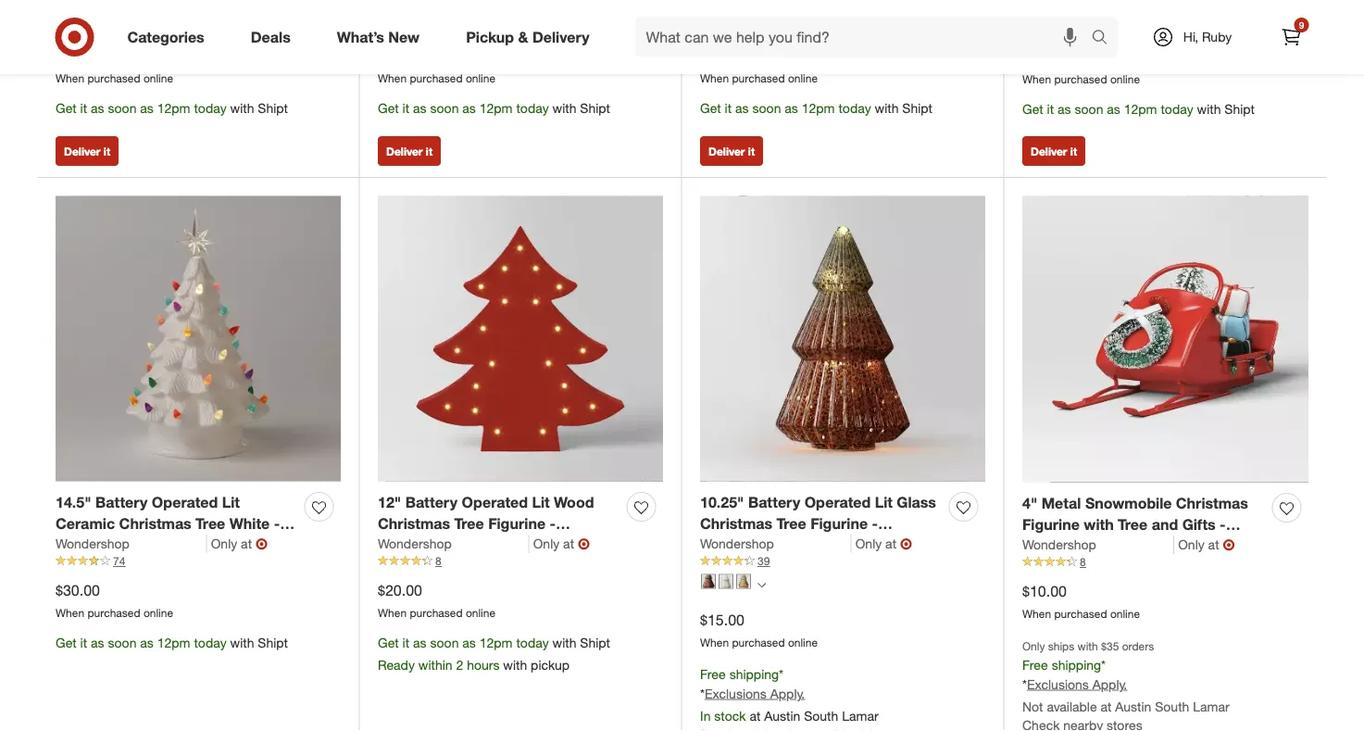 Task type: vqa. For each thing, say whether or not it's contained in the screenshot.
Wondershop™ within the 10.25" Battery Operated Lit Glass Christmas Tree Figurine - Wondershop™
yes



Task type: describe. For each thing, give the bounding box(es) containing it.
only for 14.5" battery operated lit ceramic christmas tree white - wondershop™
[[211, 535, 237, 552]]

¬ for 4" metal snowmobile christmas figurine with tree and gifts - wondershop™ red
[[1224, 535, 1236, 553]]

* up in stock at  austin south lamar
[[779, 666, 784, 682]]

12" battery operated lit wood christmas tree figurine - wondershop™ red
[[378, 493, 594, 554]]

wondershop up $25.00
[[56, 1, 130, 17]]

shipping for stock
[[730, 666, 779, 682]]

deliver for second the 'deliver it' button from the left
[[386, 144, 423, 158]]

today inside get it as soon as 12pm today with shipt ready within 2 hours with pickup
[[516, 634, 549, 651]]

at down wood
[[563, 535, 574, 552]]

only for 12" battery operated lit wood christmas tree figurine - wondershop™ red
[[533, 535, 560, 552]]

19
[[758, 19, 770, 33]]

online for 12" battery operated lit wood christmas tree figurine - wondershop™ red link
[[466, 606, 496, 620]]

hi, ruby
[[1184, 29, 1232, 45]]

wondershop up the 19
[[700, 1, 774, 17]]

south for in stock at  austin south lamar
[[804, 707, 839, 724]]

shipt for second the 'deliver it' button from the left
[[580, 100, 611, 116]]

get for 3rd the 'deliver it' button from left
[[700, 100, 722, 116]]

online for 14.5" battery operated lit ceramic christmas tree white - wondershop™ link at bottom
[[144, 606, 173, 620]]

ships
[[1049, 639, 1075, 653]]

what's new
[[337, 28, 420, 46]]

ready
[[378, 657, 415, 673]]

4" metal snowmobile christmas figurine with tree and gifts - wondershop™ red
[[1023, 494, 1249, 555]]

12pm down $30.00 when purchased online
[[157, 634, 190, 651]]

8 link for figurine
[[378, 553, 663, 569]]

battery for 12"
[[405, 493, 458, 512]]

wondershop™ for 12"
[[378, 536, 475, 554]]

$10.00 when purchased online up only ships with $35 orders
[[1023, 582, 1141, 621]]

39 link
[[700, 553, 986, 569]]

only at
[[856, 1, 897, 17]]

wondershop up 16 on the right of the page
[[1023, 2, 1097, 18]]

tree for figurine
[[1118, 516, 1148, 534]]

with down hi, ruby
[[1198, 101, 1222, 117]]

battery for 14.5"
[[95, 493, 148, 512]]

12pm for 3rd the 'deliver it' button from left
[[802, 100, 835, 116]]

when inside $20.00 when purchased online
[[378, 606, 407, 620]]

today for 3rd the 'deliver it' button from left
[[839, 100, 872, 116]]

within
[[419, 657, 453, 673]]

wondershop link up $20.00 when purchased online
[[378, 534, 530, 553]]

when inside $15.00 when purchased online
[[700, 635, 729, 649]]

12" battery operated lit wood christmas tree figurine - wondershop™ red link
[[378, 492, 620, 554]]

$20.00 when purchased online
[[378, 581, 496, 620]]

free for in
[[700, 666, 726, 682]]

10.25"
[[700, 493, 744, 512]]

with down the deals
[[230, 100, 254, 116]]

get it as soon as 12pm today with shipt down 19 link
[[700, 100, 933, 116]]

online inside $25.00 when purchased online
[[144, 71, 173, 85]]

exclusions apply. link for stock
[[705, 685, 805, 701]]

categories
[[127, 28, 204, 46]]

with down what can we help you find? suggestions appear below search box
[[875, 100, 899, 116]]

not
[[1023, 698, 1044, 714]]

metal
[[1042, 494, 1082, 512]]

christmas for 14.5" battery operated lit ceramic christmas tree white - wondershop™
[[119, 515, 191, 533]]

online for 10.25" battery operated lit glass christmas tree figurine - wondershop™ 'link'
[[788, 635, 818, 649]]

12"
[[378, 493, 401, 512]]

- for 10.25" battery operated lit glass christmas tree figurine - wondershop™
[[872, 515, 878, 533]]

pickup
[[466, 28, 514, 46]]

4" metal snowmobile christmas figurine with tree and gifts - wondershop™ red link
[[1023, 493, 1266, 555]]

only for 4" metal snowmobile christmas figurine with tree and gifts - wondershop™ red
[[1179, 536, 1205, 552]]

10.25" battery operated lit glass christmas tree figurine - wondershop™
[[700, 493, 937, 554]]

christmas for 10.25" battery operated lit glass christmas tree figurine - wondershop™
[[700, 515, 773, 533]]

today for second the 'deliver it' button from the left
[[516, 100, 549, 116]]

tree for ceramic
[[196, 515, 225, 533]]

snowmobile
[[1086, 494, 1172, 512]]

at down white
[[241, 535, 252, 552]]

purchased down the 19
[[732, 71, 785, 85]]

online for wondershop link over 16 on the right of the page
[[1111, 72, 1141, 86]]

3 deliver it button from the left
[[700, 136, 764, 166]]

¬ for 10.25" battery operated lit glass christmas tree figurine - wondershop™
[[901, 534, 913, 552]]

austin for available
[[1116, 698, 1152, 714]]

lamar for in stock at  austin south lamar
[[842, 707, 879, 724]]

white
[[230, 515, 270, 533]]

wood
[[554, 493, 594, 512]]

* up in
[[700, 685, 705, 701]]

apply. for available
[[1093, 676, 1128, 692]]

what's new link
[[321, 17, 443, 57]]

ruby
[[1203, 29, 1232, 45]]

free shipping * * exclusions apply. for stock
[[700, 666, 805, 701]]

it inside get it as soon as 12pm today with shipt ready within 2 hours with pickup
[[403, 634, 410, 651]]

12pm for first the 'deliver it' button from right
[[1125, 101, 1158, 117]]

purchased down the "search" button
[[1055, 72, 1108, 86]]

get it as soon as 12pm today with shipt ready within 2 hours with pickup
[[378, 634, 611, 673]]

wondershop up 39 in the right of the page
[[700, 535, 774, 552]]

$20.00
[[378, 581, 422, 599]]

wondershop down metal
[[1023, 536, 1097, 552]]

1 deliver it from the left
[[64, 144, 110, 158]]

only ships with $35 orders
[[1023, 639, 1155, 653]]

only at ¬ for 12" battery operated lit wood christmas tree figurine - wondershop™ red
[[533, 534, 590, 552]]

not available at austin south lamar
[[1023, 698, 1230, 714]]

with down 74 link
[[230, 634, 254, 651]]

get it as soon as 12pm today with shipt down categories link
[[56, 100, 288, 116]]

What can we help you find? suggestions appear below search field
[[635, 17, 1097, 57]]

pickup & delivery
[[466, 28, 590, 46]]

today down 74 link
[[194, 634, 227, 651]]

online for the 4" metal snowmobile christmas figurine with tree and gifts - wondershop™ red link
[[1111, 607, 1141, 621]]

lit for 10.25" battery operated lit glass christmas tree figurine - wondershop™
[[875, 493, 893, 512]]

gold image
[[737, 574, 751, 589]]

christmas inside the 4" metal snowmobile christmas figurine with tree and gifts - wondershop™ red
[[1176, 494, 1249, 512]]

$25.00
[[56, 47, 100, 65]]

figurine for glass
[[811, 515, 868, 533]]

operated for glass
[[805, 493, 871, 512]]

wondershop link up categories
[[56, 0, 207, 18]]

figurine inside the 4" metal snowmobile christmas figurine with tree and gifts - wondershop™ red
[[1023, 516, 1080, 534]]

4 deliver it from the left
[[1031, 144, 1078, 158]]

wondershop link up 39 in the right of the page
[[700, 534, 852, 553]]

exclusions for available
[[1027, 676, 1089, 692]]

$15.00
[[700, 611, 745, 629]]

$25.00 when purchased online
[[56, 47, 173, 85]]

4 deliver it button from the left
[[1023, 136, 1086, 166]]

$10.00 for 16
[[1023, 48, 1067, 66]]

hours
[[467, 657, 500, 673]]

only left ships
[[1023, 639, 1046, 653]]

16
[[1080, 20, 1093, 34]]

tree for wood
[[455, 515, 484, 533]]

14.5" battery operated lit ceramic christmas tree white - wondershop™ link
[[56, 492, 297, 554]]

lamar for not available at austin south lamar
[[1194, 698, 1230, 714]]

with inside the 4" metal snowmobile christmas figurine with tree and gifts - wondershop™ red
[[1084, 516, 1114, 534]]

9
[[1300, 19, 1305, 31]]

online for wondershop link above the 19
[[788, 71, 818, 85]]

wondershop™ for 14.5"
[[56, 536, 153, 554]]

get for first the 'deliver it' button from right
[[1023, 101, 1044, 117]]

exclusions for stock
[[705, 685, 767, 701]]

wondershop link up 74
[[56, 534, 207, 553]]

red inside 12" battery operated lit wood christmas tree figurine - wondershop™ red
[[479, 536, 507, 554]]

wondershop link up the 19
[[700, 0, 852, 18]]

$15.00 when purchased online
[[700, 611, 818, 649]]

wondershop down 12"
[[378, 535, 452, 552]]

only at ¬ for 4" metal snowmobile christmas figurine with tree and gifts - wondershop™ red
[[1179, 535, 1236, 553]]

wondershop link up 16 on the right of the page
[[1023, 1, 1175, 19]]

wondershop link down 'snowmobile'
[[1023, 535, 1175, 554]]

at right stock
[[750, 707, 761, 724]]

- inside the 4" metal snowmobile christmas figurine with tree and gifts - wondershop™ red
[[1220, 516, 1226, 534]]

$10.00 when purchased online for 16
[[1023, 48, 1141, 86]]

74 link
[[56, 553, 341, 569]]

get for fourth the 'deliver it' button from right
[[56, 100, 77, 116]]

ceramic
[[56, 515, 115, 533]]

- for 12" battery operated lit wood christmas tree figurine - wondershop™ red
[[550, 515, 556, 533]]

when purchased online
[[378, 71, 496, 85]]

14.5"
[[56, 493, 91, 512]]

soon for second the 'deliver it' button from the left
[[430, 100, 459, 116]]

get it as soon as 12pm today with shipt down when purchased online
[[378, 100, 611, 116]]

purchased down the new
[[410, 71, 463, 85]]

8 for $20.00
[[435, 554, 442, 568]]

19 link
[[700, 18, 986, 35]]

shipt inside get it as soon as 12pm today with shipt ready within 2 hours with pickup
[[580, 634, 611, 651]]

online down pickup
[[466, 71, 496, 85]]

3 deliver it from the left
[[709, 144, 755, 158]]

today for first the 'deliver it' button from right
[[1161, 101, 1194, 117]]

delivery
[[533, 28, 590, 46]]

wondershop™ for 10.25"
[[700, 536, 797, 554]]

¬ for 14.5" battery operated lit ceramic christmas tree white - wondershop™
[[256, 534, 268, 552]]

soon down $30.00 when purchased online
[[108, 634, 137, 651]]

wondershop down ceramic
[[56, 535, 130, 552]]



Task type: locate. For each thing, give the bounding box(es) containing it.
apply. for stock
[[771, 685, 805, 701]]

- inside 14.5" battery operated lit ceramic christmas tree white - wondershop™
[[274, 515, 280, 533]]

* down $35
[[1102, 657, 1106, 673]]

0 horizontal spatial lit
[[222, 493, 240, 512]]

all colors element
[[758, 578, 766, 589]]

1 lit from the left
[[222, 493, 240, 512]]

$30.00
[[56, 581, 100, 599]]

12pm down 19 link
[[802, 100, 835, 116]]

with right the hours
[[503, 657, 527, 673]]

free shipping * * exclusions apply.
[[1023, 657, 1128, 692], [700, 666, 805, 701]]

12pm down the "search" button
[[1125, 101, 1158, 117]]

battery inside 10.25" battery operated lit glass christmas tree figurine - wondershop™
[[749, 493, 801, 512]]

0 horizontal spatial lamar
[[842, 707, 879, 724]]

at right the available
[[1101, 698, 1112, 714]]

at up 19 link
[[886, 1, 897, 17]]

deliver it
[[64, 144, 110, 158], [386, 144, 433, 158], [709, 144, 755, 158], [1031, 144, 1078, 158]]

at down gifts
[[1209, 536, 1220, 552]]

wondershop™ up gold icon
[[700, 536, 797, 554]]

red inside the 4" metal snowmobile christmas figurine with tree and gifts - wondershop™ red
[[1124, 537, 1152, 555]]

$35
[[1102, 639, 1120, 653]]

purchased down $15.00 at the right bottom of page
[[732, 635, 785, 649]]

apply.
[[1093, 676, 1128, 692], [771, 685, 805, 701]]

christmas for 12" battery operated lit wood christmas tree figurine - wondershop™ red
[[378, 515, 450, 533]]

deals
[[251, 28, 291, 46]]

hi,
[[1184, 29, 1199, 45]]

christmas inside 10.25" battery operated lit glass christmas tree figurine - wondershop™
[[700, 515, 773, 533]]

online
[[144, 71, 173, 85], [466, 71, 496, 85], [788, 71, 818, 85], [1111, 72, 1141, 86], [144, 606, 173, 620], [466, 606, 496, 620], [1111, 607, 1141, 621], [788, 635, 818, 649]]

wondershop
[[56, 1, 130, 17], [700, 1, 774, 17], [1023, 2, 1097, 18], [56, 535, 130, 552], [378, 535, 452, 552], [700, 535, 774, 552], [1023, 536, 1097, 552]]

only at ¬ down gifts
[[1179, 535, 1236, 553]]

get it as soon as 12pm today with shipt down $30.00 when purchased online
[[56, 634, 288, 651]]

0 horizontal spatial free shipping * * exclusions apply.
[[700, 666, 805, 701]]

as
[[91, 100, 104, 116], [140, 100, 154, 116], [413, 100, 427, 116], [463, 100, 476, 116], [736, 100, 749, 116], [785, 100, 799, 116], [1058, 101, 1072, 117], [1107, 101, 1121, 117], [91, 634, 104, 651], [140, 634, 154, 651], [413, 634, 427, 651], [463, 634, 476, 651]]

shipping for available
[[1052, 657, 1102, 673]]

deliver for fourth the 'deliver it' button from right
[[64, 144, 101, 158]]

12pm
[[157, 100, 190, 116], [480, 100, 513, 116], [802, 100, 835, 116], [1125, 101, 1158, 117], [157, 634, 190, 651], [480, 634, 513, 651]]

1 horizontal spatial 8 link
[[1023, 554, 1309, 570]]

when inside $25.00 when purchased online
[[56, 71, 84, 85]]

2 horizontal spatial lit
[[875, 493, 893, 512]]

battery inside 14.5" battery operated lit ceramic christmas tree white - wondershop™
[[95, 493, 148, 512]]

get inside get it as soon as 12pm today with shipt ready within 2 hours with pickup
[[378, 634, 399, 651]]

1 operated from the left
[[152, 493, 218, 512]]

pickup
[[531, 657, 570, 673]]

lit
[[222, 493, 240, 512], [532, 493, 550, 512], [875, 493, 893, 512]]

south
[[1156, 698, 1190, 714], [804, 707, 839, 724]]

red down 'snowmobile'
[[1124, 537, 1152, 555]]

shipping down $15.00 when purchased online
[[730, 666, 779, 682]]

only up 74 link
[[211, 535, 237, 552]]

online up get it as soon as 12pm today with shipt ready within 2 hours with pickup
[[466, 606, 496, 620]]

christmas up gifts
[[1176, 494, 1249, 512]]

free
[[1023, 657, 1049, 673], [700, 666, 726, 682]]

get for second the 'deliver it' button from the left
[[378, 100, 399, 116]]

¬
[[256, 534, 268, 552], [578, 534, 590, 552], [901, 534, 913, 552], [1224, 535, 1236, 553]]

austin for stock
[[765, 707, 801, 724]]

0 horizontal spatial operated
[[152, 493, 218, 512]]

online down 19 link
[[788, 71, 818, 85]]

14.5" battery operated lit ceramic christmas tree white - wondershop™
[[56, 493, 280, 554]]

search button
[[1084, 17, 1128, 61]]

8 link for and
[[1023, 554, 1309, 570]]

0 horizontal spatial 8 link
[[378, 553, 663, 569]]

1 deliver from the left
[[64, 144, 101, 158]]

with down 'snowmobile'
[[1084, 516, 1114, 534]]

soon for 3rd the 'deliver it' button from left
[[753, 100, 781, 116]]

39
[[758, 554, 770, 568]]

get it as soon as 12pm today with shipt down the "search" button
[[1023, 101, 1255, 117]]

only down wood
[[533, 535, 560, 552]]

deliver it button
[[56, 136, 119, 166], [378, 136, 441, 166], [700, 136, 764, 166], [1023, 136, 1086, 166]]

today for fourth the 'deliver it' button from right
[[194, 100, 227, 116]]

0 horizontal spatial 8
[[435, 554, 442, 568]]

2 deliver it button from the left
[[378, 136, 441, 166]]

12" battery operated lit wood christmas tree figurine - wondershop™ red image
[[378, 196, 663, 481], [378, 196, 663, 481]]

12pm inside get it as soon as 12pm today with shipt ready within 2 hours with pickup
[[480, 634, 513, 651]]

available
[[1047, 698, 1098, 714]]

0 horizontal spatial red
[[479, 536, 507, 554]]

0 horizontal spatial free
[[700, 666, 726, 682]]

free shipping * * exclusions apply. up stock
[[700, 666, 805, 701]]

free up not
[[1023, 657, 1049, 673]]

deliver
[[64, 144, 101, 158], [386, 144, 423, 158], [709, 144, 745, 158], [1031, 144, 1068, 158]]

only down gifts
[[1179, 536, 1205, 552]]

soon for first the 'deliver it' button from right
[[1075, 101, 1104, 117]]

operated
[[152, 493, 218, 512], [462, 493, 528, 512], [805, 493, 871, 512]]

exclusions apply. link for available
[[1027, 676, 1128, 692]]

operated up 39 link
[[805, 493, 871, 512]]

free for not
[[1023, 657, 1049, 673]]

$10.00 when purchased online for 19
[[700, 47, 818, 85]]

$10.00 for 19
[[700, 47, 745, 65]]

wondershop™ inside 10.25" battery operated lit glass christmas tree figurine - wondershop™
[[700, 536, 797, 554]]

*
[[1102, 657, 1106, 673], [779, 666, 784, 682], [1023, 676, 1027, 692], [700, 685, 705, 701]]

0 horizontal spatial exclusions apply. link
[[705, 685, 805, 701]]

- up 39 link
[[872, 515, 878, 533]]

christmas down 12"
[[378, 515, 450, 533]]

wondershop™ down ceramic
[[56, 536, 153, 554]]

all colors image
[[758, 581, 766, 589]]

2
[[456, 657, 464, 673]]

with left $35
[[1078, 639, 1099, 653]]

1 horizontal spatial operated
[[462, 493, 528, 512]]

4 deliver from the left
[[1031, 144, 1068, 158]]

operated up 74 link
[[152, 493, 218, 512]]

glass
[[897, 493, 937, 512]]

figurine for wood
[[488, 515, 546, 533]]

1 horizontal spatial south
[[1156, 698, 1190, 714]]

today
[[194, 100, 227, 116], [516, 100, 549, 116], [839, 100, 872, 116], [1161, 101, 1194, 117], [194, 634, 227, 651], [516, 634, 549, 651]]

tree inside 14.5" battery operated lit ceramic christmas tree white - wondershop™
[[196, 515, 225, 533]]

wondershop™
[[56, 536, 153, 554], [378, 536, 475, 554], [700, 536, 797, 554], [1023, 537, 1120, 555]]

free shipping * * exclusions apply. for available
[[1023, 657, 1128, 692]]

10.25" battery operated lit glass christmas tree figurine - wondershop™ link
[[700, 492, 942, 554]]

3 operated from the left
[[805, 493, 871, 512]]

tree inside 12" battery operated lit wood christmas tree figurine - wondershop™ red
[[455, 515, 484, 533]]

deliver for 3rd the 'deliver it' button from left
[[709, 144, 745, 158]]

what's
[[337, 28, 384, 46]]

9 link
[[1272, 17, 1312, 57]]

when
[[56, 71, 84, 85], [378, 71, 407, 85], [700, 71, 729, 85], [1023, 72, 1052, 86], [56, 606, 84, 620], [378, 606, 407, 620], [1023, 607, 1052, 621], [700, 635, 729, 649]]

today down categories link
[[194, 100, 227, 116]]

apply. up in stock at  austin south lamar
[[771, 685, 805, 701]]

today up pickup
[[516, 634, 549, 651]]

1 horizontal spatial battery
[[405, 493, 458, 512]]

- right gifts
[[1220, 516, 1226, 534]]

wondershop™ inside 14.5" battery operated lit ceramic christmas tree white - wondershop™
[[56, 536, 153, 554]]

austin
[[1116, 698, 1152, 714], [765, 707, 801, 724]]

online down 74 link
[[144, 606, 173, 620]]

0 horizontal spatial apply.
[[771, 685, 805, 701]]

operated for wood
[[462, 493, 528, 512]]

online inside $30.00 when purchased online
[[144, 606, 173, 620]]

2 deliver from the left
[[386, 144, 423, 158]]

get it as soon as 12pm today with shipt
[[56, 100, 288, 116], [378, 100, 611, 116], [700, 100, 933, 116], [1023, 101, 1255, 117], [56, 634, 288, 651]]

categories link
[[112, 17, 228, 57]]

soon up within
[[430, 634, 459, 651]]

2 horizontal spatial figurine
[[1023, 516, 1080, 534]]

battery up ceramic
[[95, 493, 148, 512]]

1 horizontal spatial figurine
[[811, 515, 868, 533]]

exclusions up the available
[[1027, 676, 1089, 692]]

$10.00
[[700, 47, 745, 65], [1023, 48, 1067, 66], [1023, 582, 1067, 600]]

operated inside 12" battery operated lit wood christmas tree figurine - wondershop™ red
[[462, 493, 528, 512]]

1 horizontal spatial free
[[1023, 657, 1049, 673]]

when inside $30.00 when purchased online
[[56, 606, 84, 620]]

tree
[[196, 515, 225, 533], [455, 515, 484, 533], [777, 515, 807, 533], [1118, 516, 1148, 534]]

tree up 39 link
[[777, 515, 807, 533]]

christmas up 74
[[119, 515, 191, 533]]

battery right 10.25"
[[749, 493, 801, 512]]

south for not available at austin south lamar
[[1156, 698, 1190, 714]]

battery inside 12" battery operated lit wood christmas tree figurine - wondershop™ red
[[405, 493, 458, 512]]

exclusions up stock
[[705, 685, 767, 701]]

lit for 14.5" battery operated lit ceramic christmas tree white - wondershop™
[[222, 493, 240, 512]]

online inside $15.00 when purchased online
[[788, 635, 818, 649]]

exclusions apply. link
[[1027, 676, 1128, 692], [705, 685, 805, 701]]

tree up $20.00 when purchased online
[[455, 515, 484, 533]]

tree for glass
[[777, 515, 807, 533]]

wondershop link
[[56, 0, 207, 18], [700, 0, 852, 18], [1023, 1, 1175, 19], [56, 534, 207, 553], [378, 534, 530, 553], [700, 534, 852, 553], [1023, 535, 1175, 554]]

- inside 12" battery operated lit wood christmas tree figurine - wondershop™ red
[[550, 515, 556, 533]]

0 horizontal spatial exclusions
[[705, 685, 767, 701]]

8 link
[[378, 553, 663, 569], [1023, 554, 1309, 570]]

only at ¬ for 10.25" battery operated lit glass christmas tree figurine - wondershop™
[[856, 534, 913, 552]]

operated for ceramic
[[152, 493, 218, 512]]

8 up $20.00 when purchased online
[[435, 554, 442, 568]]

battery for 10.25"
[[749, 493, 801, 512]]

1 horizontal spatial exclusions apply. link
[[1027, 676, 1128, 692]]

tree inside the 4" metal snowmobile christmas figurine with tree and gifts - wondershop™ red
[[1118, 516, 1148, 534]]

soon for fourth the 'deliver it' button from right
[[108, 100, 137, 116]]

online inside $20.00 when purchased online
[[466, 606, 496, 620]]

$10.00 when purchased online down 16 on the right of the page
[[1023, 48, 1141, 86]]

lit inside 14.5" battery operated lit ceramic christmas tree white - wondershop™
[[222, 493, 240, 512]]

in
[[700, 707, 711, 724]]

3 battery from the left
[[749, 493, 801, 512]]

operated inside 10.25" battery operated lit glass christmas tree figurine - wondershop™
[[805, 493, 871, 512]]

silver image
[[719, 574, 734, 589]]

today down hi,
[[1161, 101, 1194, 117]]

1 horizontal spatial 8
[[1080, 555, 1087, 569]]

4" metal snowmobile christmas figurine with tree and gifts - wondershop™ red image
[[1023, 196, 1309, 482], [1023, 196, 1309, 482]]

1 horizontal spatial red
[[1124, 537, 1152, 555]]

only at ¬
[[211, 534, 268, 552], [533, 534, 590, 552], [856, 534, 913, 552], [1179, 535, 1236, 553]]

battery right 12"
[[405, 493, 458, 512]]

soon down when purchased online
[[430, 100, 459, 116]]

1 battery from the left
[[95, 493, 148, 512]]

online down categories
[[144, 71, 173, 85]]

tree inside 10.25" battery operated lit glass christmas tree figurine - wondershop™
[[777, 515, 807, 533]]

8
[[435, 554, 442, 568], [1080, 555, 1087, 569]]

lit left glass in the right of the page
[[875, 493, 893, 512]]

-
[[274, 515, 280, 533], [550, 515, 556, 533], [872, 515, 878, 533], [1220, 516, 1226, 534]]

wondershop™ inside 12" battery operated lit wood christmas tree figurine - wondershop™ red
[[378, 536, 475, 554]]

2 horizontal spatial battery
[[749, 493, 801, 512]]

tree left white
[[196, 515, 225, 533]]

&
[[518, 28, 529, 46]]

2 lit from the left
[[532, 493, 550, 512]]

pickup & delivery link
[[450, 17, 613, 57]]

2 deliver it from the left
[[386, 144, 433, 158]]

lit for 12" battery operated lit wood christmas tree figurine - wondershop™ red
[[532, 493, 550, 512]]

with down the delivery
[[553, 100, 577, 116]]

today down what can we help you find? suggestions appear below search box
[[839, 100, 872, 116]]

74
[[113, 554, 125, 568]]

search
[[1084, 30, 1128, 48]]

1 horizontal spatial apply.
[[1093, 676, 1128, 692]]

online up the orders
[[1111, 607, 1141, 621]]

1 deliver it button from the left
[[56, 136, 119, 166]]

lit inside 12" battery operated lit wood christmas tree figurine - wondershop™ red
[[532, 493, 550, 512]]

8 for $10.00
[[1080, 555, 1087, 569]]

12pm down when purchased online
[[480, 100, 513, 116]]

online up in stock at  austin south lamar
[[788, 635, 818, 649]]

lamar
[[1194, 698, 1230, 714], [842, 707, 879, 724]]

only up 19 link
[[856, 1, 882, 17]]

apply. up "not available at austin south lamar" at the right bottom of page
[[1093, 676, 1128, 692]]

0 horizontal spatial figurine
[[488, 515, 546, 533]]

wondershop™ inside the 4" metal snowmobile christmas figurine with tree and gifts - wondershop™ red
[[1023, 537, 1120, 555]]

1 horizontal spatial exclusions
[[1027, 676, 1089, 692]]

purchased inside $20.00 when purchased online
[[410, 606, 463, 620]]

shipt for first the 'deliver it' button from right
[[1225, 101, 1255, 117]]

soon inside get it as soon as 12pm today with shipt ready within 2 hours with pickup
[[430, 634, 459, 651]]

12pm for fourth the 'deliver it' button from right
[[157, 100, 190, 116]]

gifts
[[1183, 516, 1216, 534]]

at
[[886, 1, 897, 17], [241, 535, 252, 552], [563, 535, 574, 552], [886, 535, 897, 552], [1209, 536, 1220, 552], [1101, 698, 1112, 714], [750, 707, 761, 724]]

shipt
[[258, 100, 288, 116], [580, 100, 611, 116], [903, 100, 933, 116], [1225, 101, 1255, 117], [258, 634, 288, 651], [580, 634, 611, 651]]

* up not
[[1023, 676, 1027, 692]]

0 horizontal spatial south
[[804, 707, 839, 724]]

8 down metal
[[1080, 555, 1087, 569]]

12pm down categories link
[[157, 100, 190, 116]]

stock
[[715, 707, 746, 724]]

12pm for second the 'deliver it' button from the left
[[480, 100, 513, 116]]

christmas inside 14.5" battery operated lit ceramic christmas tree white - wondershop™
[[119, 515, 191, 533]]

christmas inside 12" battery operated lit wood christmas tree figurine - wondershop™ red
[[378, 515, 450, 533]]

2 battery from the left
[[405, 493, 458, 512]]

1 horizontal spatial free shipping * * exclusions apply.
[[1023, 657, 1128, 692]]

lit left wood
[[532, 493, 550, 512]]

soon down the 19
[[753, 100, 781, 116]]

purchased inside $30.00 when purchased online
[[88, 606, 140, 620]]

austin right stock
[[765, 707, 801, 724]]

with up pickup
[[553, 634, 577, 651]]

16 link
[[1023, 19, 1309, 36]]

- inside 10.25" battery operated lit glass christmas tree figurine - wondershop™
[[872, 515, 878, 533]]

purchased inside $15.00 when purchased online
[[732, 635, 785, 649]]

14.5" battery operated lit ceramic christmas tree white - wondershop™ image
[[56, 196, 341, 481], [56, 196, 341, 481]]

with
[[230, 100, 254, 116], [553, 100, 577, 116], [875, 100, 899, 116], [1198, 101, 1222, 117], [1084, 516, 1114, 534], [230, 634, 254, 651], [553, 634, 577, 651], [1078, 639, 1099, 653], [503, 657, 527, 673]]

free shipping * * exclusions apply. down only ships with $35 orders
[[1023, 657, 1128, 692]]

soon down $25.00 when purchased online at the top left of page
[[108, 100, 137, 116]]

deals link
[[235, 17, 314, 57]]

get
[[56, 100, 77, 116], [378, 100, 399, 116], [700, 100, 722, 116], [1023, 101, 1044, 117], [56, 634, 77, 651], [378, 634, 399, 651]]

only at ¬ up 39 link
[[856, 534, 913, 552]]

$30.00 when purchased online
[[56, 581, 173, 620]]

purchased up only ships with $35 orders
[[1055, 607, 1108, 621]]

free up in
[[700, 666, 726, 682]]

soon
[[108, 100, 137, 116], [430, 100, 459, 116], [753, 100, 781, 116], [1075, 101, 1104, 117], [108, 634, 137, 651], [430, 634, 459, 651]]

figurine inside 12" battery operated lit wood christmas tree figurine - wondershop™ red
[[488, 515, 546, 533]]

operated inside 14.5" battery operated lit ceramic christmas tree white - wondershop™
[[152, 493, 218, 512]]

today down pickup & delivery link
[[516, 100, 549, 116]]

0 horizontal spatial shipping
[[730, 666, 779, 682]]

0 horizontal spatial battery
[[95, 493, 148, 512]]

shipt for fourth the 'deliver it' button from right
[[258, 100, 288, 116]]

$10.00 when purchased online
[[700, 47, 818, 85], [1023, 48, 1141, 86], [1023, 582, 1141, 621]]

2 operated from the left
[[462, 493, 528, 512]]

and
[[1152, 516, 1179, 534]]

shipt for 3rd the 'deliver it' button from left
[[903, 100, 933, 116]]

0 horizontal spatial austin
[[765, 707, 801, 724]]

red
[[479, 536, 507, 554], [1124, 537, 1152, 555]]

at up 39 link
[[886, 535, 897, 552]]

orders
[[1123, 639, 1155, 653]]

only for 10.25" battery operated lit glass christmas tree figurine - wondershop™
[[856, 535, 882, 552]]

only at ¬ down wood
[[533, 534, 590, 552]]

only up 39 link
[[856, 535, 882, 552]]

only at ¬ for 14.5" battery operated lit ceramic christmas tree white - wondershop™
[[211, 534, 268, 552]]

3 deliver from the left
[[709, 144, 745, 158]]

3 lit from the left
[[875, 493, 893, 512]]

christmas
[[1176, 494, 1249, 512], [119, 515, 191, 533], [378, 515, 450, 533], [700, 515, 773, 533]]

¬ for 12" battery operated lit wood christmas tree figurine - wondershop™ red
[[578, 534, 590, 552]]

in stock at  austin south lamar
[[700, 707, 879, 724]]

4"
[[1023, 494, 1038, 512]]

1 horizontal spatial shipping
[[1052, 657, 1102, 673]]

- for 14.5" battery operated lit ceramic christmas tree white - wondershop™
[[274, 515, 280, 533]]

10.25" battery operated lit glass christmas tree figurine - wondershop™ image
[[700, 196, 986, 481], [700, 196, 986, 481]]

exclusions apply. link up the available
[[1027, 676, 1128, 692]]

8 link down and on the right bottom of the page
[[1023, 554, 1309, 570]]

new
[[389, 28, 420, 46]]

- down wood
[[550, 515, 556, 533]]

figurine inside 10.25" battery operated lit glass christmas tree figurine - wondershop™
[[811, 515, 868, 533]]

1 horizontal spatial austin
[[1116, 698, 1152, 714]]

exclusions apply. link up stock
[[705, 685, 805, 701]]

1 horizontal spatial lit
[[532, 493, 550, 512]]

purchased inside $25.00 when purchased online
[[88, 71, 140, 85]]

lit up white
[[222, 493, 240, 512]]

lit inside 10.25" battery operated lit glass christmas tree figurine - wondershop™
[[875, 493, 893, 512]]

deliver for first the 'deliver it' button from right
[[1031, 144, 1068, 158]]

shipping down only ships with $35 orders
[[1052, 657, 1102, 673]]

2 horizontal spatial operated
[[805, 493, 871, 512]]

1 horizontal spatial lamar
[[1194, 698, 1230, 714]]

copper image
[[701, 574, 716, 589]]

online down the "search" button
[[1111, 72, 1141, 86]]



